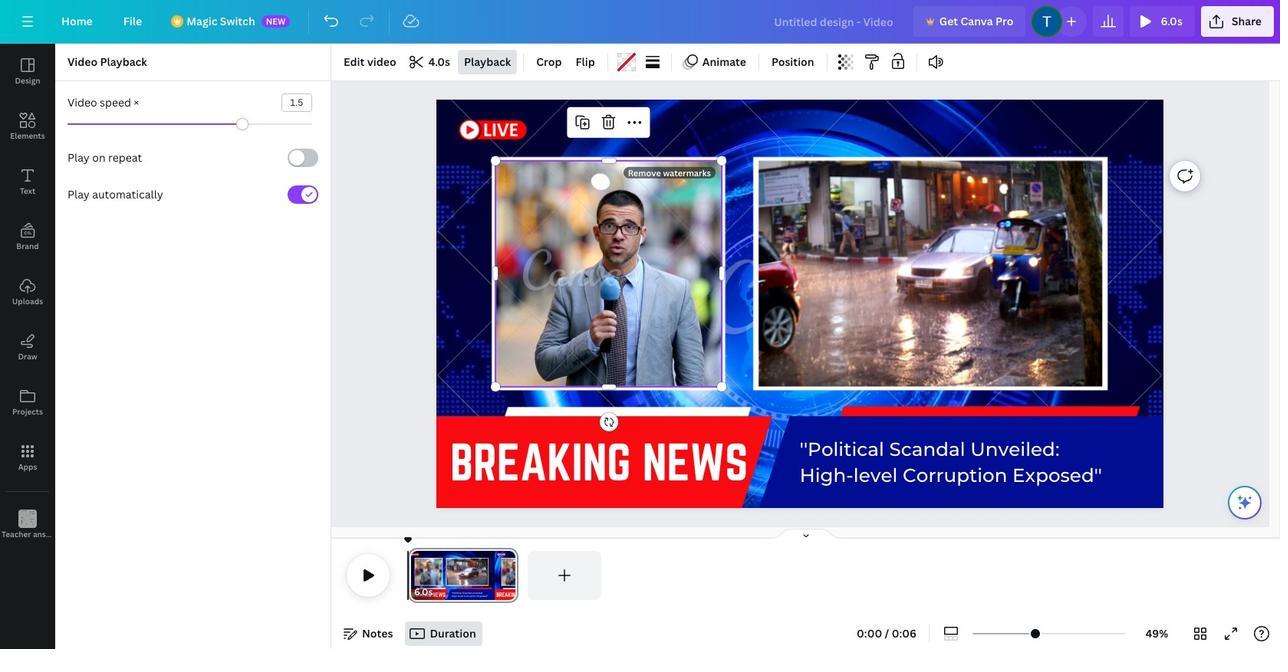 Task type: vqa. For each thing, say whether or not it's contained in the screenshot.
rightmost T link
no



Task type: locate. For each thing, give the bounding box(es) containing it.
0 horizontal spatial playback
[[100, 54, 147, 69]]

video down the home link
[[68, 54, 98, 69]]

4.0s button
[[404, 50, 456, 74]]

repeat
[[108, 150, 142, 165]]

home
[[61, 14, 93, 28]]

high-
[[800, 464, 854, 487]]

1 video from the top
[[68, 54, 98, 69]]

video for video playback
[[68, 54, 98, 69]]

new
[[266, 15, 286, 27]]

brand
[[16, 241, 39, 252]]

on
[[92, 150, 106, 165]]

apps button
[[0, 430, 55, 486]]

magic
[[187, 14, 217, 28]]

0 vertical spatial play
[[68, 150, 90, 165]]

0:00 / 0:06
[[857, 627, 917, 641]]

1 vertical spatial video
[[68, 95, 97, 110]]

animate
[[703, 54, 746, 69]]

0 horizontal spatial 6.0s button
[[414, 585, 433, 601]]

6.0s button
[[1130, 6, 1195, 37], [414, 585, 433, 601]]

2 play from the top
[[68, 187, 90, 202]]

Page title text field
[[440, 585, 446, 601]]

remove watermarks button
[[623, 167, 716, 179]]

design
[[15, 75, 40, 86]]

49%
[[1146, 627, 1169, 641]]

projects
[[12, 407, 43, 417]]

video
[[367, 54, 396, 69]]

play left the on
[[68, 150, 90, 165]]

level
[[854, 464, 898, 487]]

2 playback from the left
[[464, 54, 511, 69]]

automatically
[[92, 187, 163, 202]]

play for play automatically
[[68, 187, 90, 202]]

6.0s button left share dropdown button
[[1130, 6, 1195, 37]]

video playback element
[[55, 81, 344, 222]]

main menu bar
[[0, 0, 1280, 44]]

trimming, end edge slider
[[505, 552, 519, 601]]

2 video from the top
[[68, 95, 97, 110]]

play down the play on repeat
[[68, 187, 90, 202]]

elements button
[[0, 99, 55, 154]]

;
[[27, 531, 29, 541]]

1 horizontal spatial 6.0s button
[[1130, 6, 1195, 37]]

video left speed
[[68, 95, 97, 110]]

0 vertical spatial 6.0s button
[[1130, 6, 1195, 37]]

6.0s left page title 'text field'
[[414, 586, 433, 599]]

unveiled:
[[971, 438, 1060, 461]]

speed
[[100, 95, 131, 110]]

0 vertical spatial 6.0s
[[1161, 14, 1183, 28]]

0 vertical spatial video
[[68, 54, 98, 69]]

notes
[[362, 627, 393, 641]]

uploads button
[[0, 265, 55, 320]]

Design title text field
[[762, 6, 907, 37]]

edit
[[344, 54, 365, 69]]

1 horizontal spatial 6.0s
[[1161, 14, 1183, 28]]

edit video button
[[338, 50, 403, 74]]

playback
[[100, 54, 147, 69], [464, 54, 511, 69]]

pro
[[996, 14, 1014, 28]]

playback down file dropdown button
[[100, 54, 147, 69]]

6.0s inside button
[[1161, 14, 1183, 28]]

video for video speed ×
[[68, 95, 97, 110]]

1 horizontal spatial playback
[[464, 54, 511, 69]]

6.0s button left page title 'text field'
[[414, 585, 433, 601]]

file
[[123, 14, 142, 28]]

video
[[68, 54, 98, 69], [68, 95, 97, 110]]

1 vertical spatial play
[[68, 187, 90, 202]]

crop
[[536, 54, 562, 69]]

Video speed × text field
[[282, 94, 311, 111]]

scandal
[[890, 438, 966, 461]]

draw button
[[0, 320, 55, 375]]

1 vertical spatial 6.0s
[[414, 586, 433, 599]]

flip button
[[570, 50, 601, 74]]

playback right 4.0s
[[464, 54, 511, 69]]

0 horizontal spatial 6.0s
[[414, 586, 433, 599]]

playback button
[[458, 50, 517, 74]]

1 play from the top
[[68, 150, 90, 165]]

exposed''
[[1013, 464, 1103, 487]]

play for play on repeat
[[68, 150, 90, 165]]

6.0s left share dropdown button
[[1161, 14, 1183, 28]]

watermarks
[[663, 167, 711, 179]]

/
[[885, 627, 889, 641]]

0:06
[[892, 627, 917, 641]]

no color image
[[617, 53, 636, 71]]

text button
[[0, 154, 55, 209]]

breaking news
[[450, 435, 748, 490]]

draw
[[18, 351, 37, 362]]

duration button
[[405, 622, 482, 647]]

duration
[[430, 627, 476, 641]]

play
[[68, 150, 90, 165], [68, 187, 90, 202]]

6.0s
[[1161, 14, 1183, 28], [414, 586, 433, 599]]

text
[[20, 186, 35, 196]]

animate button
[[678, 50, 753, 74]]



Task type: describe. For each thing, give the bounding box(es) containing it.
brand button
[[0, 209, 55, 265]]

apps
[[18, 462, 37, 473]]

answer
[[33, 529, 60, 540]]

position
[[772, 54, 814, 69]]

edit video
[[344, 54, 396, 69]]

share button
[[1201, 6, 1274, 37]]

elements
[[10, 130, 45, 141]]

video playback
[[68, 54, 147, 69]]

share
[[1232, 14, 1262, 28]]

trimming, start edge slider
[[408, 552, 422, 601]]

hide pages image
[[769, 529, 843, 541]]

1 playback from the left
[[100, 54, 147, 69]]

notes button
[[338, 622, 399, 647]]

teacher
[[2, 529, 31, 540]]

magic switch
[[187, 14, 255, 28]]

''political scandal unveiled: high-level corruption exposed''
[[800, 438, 1103, 487]]

design button
[[0, 44, 55, 99]]

×
[[134, 95, 139, 110]]

''political
[[800, 438, 885, 461]]

side panel tab list
[[0, 44, 78, 553]]

play automatically
[[68, 187, 163, 202]]

flip
[[576, 54, 595, 69]]

uploads
[[12, 296, 43, 307]]

corruption
[[903, 464, 1008, 487]]

news
[[643, 435, 748, 490]]

4.0s
[[429, 54, 450, 69]]

get canva pro button
[[914, 6, 1026, 37]]

keys
[[61, 529, 78, 540]]

49% button
[[1132, 622, 1182, 647]]

video speed ×
[[68, 95, 139, 110]]

1 vertical spatial 6.0s button
[[414, 585, 433, 601]]

play on repeat
[[68, 150, 142, 165]]

breaking
[[450, 435, 631, 490]]

canva
[[961, 14, 993, 28]]

switch
[[220, 14, 255, 28]]

get
[[940, 14, 958, 28]]

home link
[[49, 6, 105, 37]]

teacher answer keys
[[2, 529, 78, 540]]

file button
[[111, 6, 154, 37]]

remove
[[628, 167, 661, 179]]

playback inside dropdown button
[[464, 54, 511, 69]]

canva assistant image
[[1236, 494, 1254, 512]]

crop button
[[530, 50, 568, 74]]

get canva pro
[[940, 14, 1014, 28]]

remove watermarks
[[628, 167, 711, 179]]

0:00
[[857, 627, 882, 641]]

projects button
[[0, 375, 55, 430]]

position button
[[766, 50, 821, 74]]



